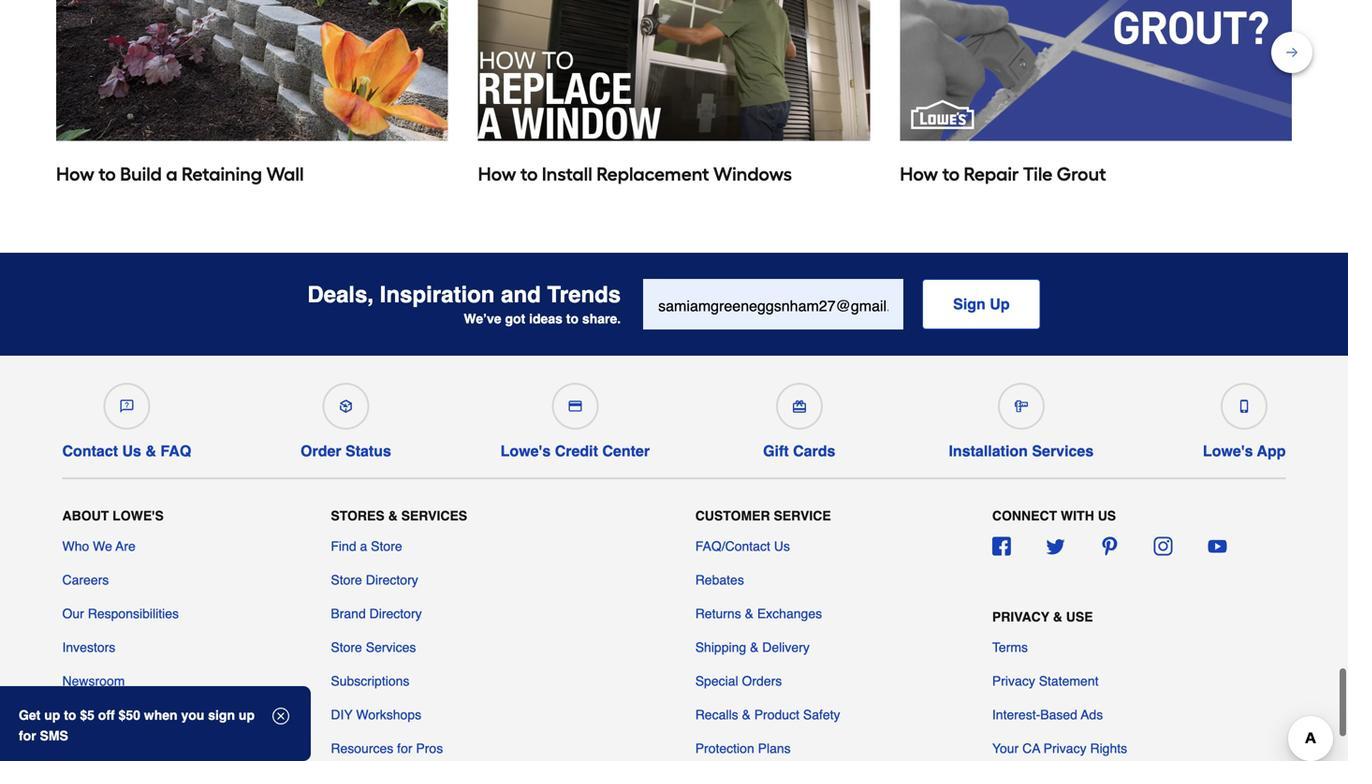 Task type: describe. For each thing, give the bounding box(es) containing it.
responsibilities
[[88, 606, 179, 621]]

careers
[[62, 572, 109, 587]]

directory for store directory
[[366, 572, 418, 587]]

store for directory
[[331, 572, 362, 587]]

faq/contact us link
[[695, 537, 790, 556]]

store directory link
[[331, 571, 418, 589]]

sign up form
[[643, 279, 1041, 329]]

got
[[505, 311, 526, 326]]

gift card image
[[793, 400, 806, 413]]

services for store services
[[366, 640, 416, 655]]

get up to $5 off $50 when you sign up for sms
[[19, 708, 255, 744]]

gift
[[763, 442, 789, 460]]

1 vertical spatial a
[[360, 539, 367, 554]]

lowe's credit center link
[[501, 375, 650, 460]]

wall
[[266, 163, 304, 185]]

safety inside safety unites us 'link'
[[62, 741, 99, 756]]

contact
[[62, 442, 118, 460]]

delivery
[[763, 640, 810, 655]]

terms link
[[993, 638, 1028, 657]]

connect
[[993, 509, 1057, 524]]

us for contact
[[122, 442, 141, 460]]

& for returns & exchanges
[[745, 606, 754, 621]]

faq
[[161, 442, 191, 460]]

facebook image
[[993, 537, 1011, 556]]

order status
[[301, 442, 391, 460]]

rights
[[1090, 741, 1128, 756]]

directory for brand directory
[[370, 606, 422, 621]]

how to build a retaining wall link
[[56, 0, 448, 189]]

store services
[[331, 640, 416, 655]]

share.
[[582, 311, 621, 326]]

shipping & delivery
[[695, 640, 810, 655]]

safety inside recalls & product safety link
[[803, 707, 841, 722]]

sign up
[[953, 295, 1010, 313]]

pros
[[416, 741, 443, 756]]

interest-
[[993, 707, 1041, 722]]

customer service
[[695, 509, 831, 524]]

trends
[[547, 282, 621, 308]]

grout
[[1057, 163, 1107, 185]]

store directory
[[331, 572, 418, 587]]

for inside get up to $5 off $50 when you sign up for sms
[[19, 729, 36, 744]]

2 vertical spatial privacy
[[1044, 741, 1087, 756]]

suppliers
[[106, 707, 161, 722]]

about lowe's
[[62, 509, 164, 524]]

how for how to repair tile grout
[[900, 163, 938, 185]]

lowe's up the are
[[113, 509, 164, 524]]

1 vertical spatial services
[[401, 509, 467, 524]]

special orders
[[695, 674, 782, 689]]

find
[[331, 539, 356, 554]]

interest-based ads link
[[993, 705, 1103, 724]]

returns & exchanges
[[695, 606, 822, 621]]

privacy & use
[[993, 610, 1093, 625]]

we've
[[464, 311, 502, 326]]

deals,
[[308, 282, 374, 308]]

lowe's for lowe's suppliers
[[62, 707, 103, 722]]

based
[[1041, 707, 1078, 722]]

use
[[1066, 610, 1093, 625]]

faq/contact
[[695, 539, 771, 554]]

investors
[[62, 640, 115, 655]]

how to install replacement windows
[[478, 163, 792, 185]]

safety unites us link
[[62, 739, 160, 758]]

0 vertical spatial store
[[371, 539, 402, 554]]

us
[[1098, 509, 1116, 524]]

brand
[[331, 606, 366, 621]]

rebates link
[[695, 571, 744, 589]]

& for stores & services
[[388, 509, 398, 524]]

special orders link
[[695, 672, 782, 690]]

pickup image
[[339, 400, 353, 413]]

ideas
[[529, 311, 563, 326]]

resources
[[331, 741, 394, 756]]

to for install
[[521, 163, 538, 185]]

dimensions image
[[1015, 400, 1028, 413]]

newsroom link
[[62, 672, 125, 690]]

cards
[[793, 442, 836, 460]]

how to repair tile grout link
[[900, 0, 1292, 189]]

status
[[346, 442, 391, 460]]

to for repair
[[943, 163, 960, 185]]

Email Address email field
[[643, 279, 904, 329]]

& for shipping & delivery
[[750, 640, 759, 655]]

brand directory link
[[331, 604, 422, 623]]

our
[[62, 606, 84, 621]]

windows
[[714, 163, 792, 185]]

unites
[[103, 741, 140, 756]]

newsroom
[[62, 674, 125, 689]]

1 up from the left
[[44, 708, 60, 723]]

privacy for privacy & use
[[993, 610, 1050, 625]]

services for installation services
[[1032, 442, 1094, 460]]

orders
[[742, 674, 782, 689]]

to inside deals, inspiration and trends we've got ideas to share.
[[566, 311, 579, 326]]

who we are link
[[62, 537, 136, 556]]

shipping & delivery link
[[695, 638, 810, 657]]

how to repair tile grout
[[900, 163, 1107, 185]]

lowe's app
[[1203, 442, 1286, 460]]

customer care image
[[120, 400, 133, 413]]

interest-based ads
[[993, 707, 1103, 722]]

safety unites us
[[62, 741, 160, 756]]

to for build
[[99, 163, 116, 185]]

your ca privacy rights
[[993, 741, 1128, 756]]

mobile image
[[1238, 400, 1251, 413]]

your ca privacy rights link
[[993, 739, 1128, 758]]



Task type: vqa. For each thing, say whether or not it's contained in the screenshot.
privacy to the middle
yes



Task type: locate. For each thing, give the bounding box(es) containing it.
& right returns
[[745, 606, 754, 621]]

us down customer service
[[774, 539, 790, 554]]

how inside how to install replacement windows link
[[478, 163, 516, 185]]

gift cards link
[[759, 375, 840, 460]]

lowe's credit center
[[501, 442, 650, 460]]

lowe's left credit
[[501, 442, 551, 460]]

installation services
[[949, 442, 1094, 460]]

$50
[[119, 708, 140, 723]]

rebates
[[695, 572, 744, 587]]

& for privacy & use
[[1053, 610, 1063, 625]]

credit card image
[[569, 400, 582, 413]]

for
[[19, 729, 36, 744], [397, 741, 413, 756]]

up up sms at left
[[44, 708, 60, 723]]

0 vertical spatial us
[[122, 442, 141, 460]]

us right unites
[[144, 741, 160, 756]]

diy workshops
[[331, 707, 422, 722]]

how inside the how to build a retaining wall link
[[56, 163, 94, 185]]

0 horizontal spatial safety
[[62, 741, 99, 756]]

how for how to build a retaining wall
[[56, 163, 94, 185]]

0 vertical spatial services
[[1032, 442, 1094, 460]]

safety right product
[[803, 707, 841, 722]]

services inside store services 'link'
[[366, 640, 416, 655]]

0 horizontal spatial for
[[19, 729, 36, 744]]

get
[[19, 708, 41, 723]]

when
[[144, 708, 178, 723]]

workshops
[[356, 707, 422, 722]]

privacy right ca
[[1044, 741, 1087, 756]]

for down get
[[19, 729, 36, 744]]

directory down store directory link
[[370, 606, 422, 621]]

1 horizontal spatial us
[[144, 741, 160, 756]]

stores & services
[[331, 509, 467, 524]]

0 vertical spatial a
[[166, 163, 178, 185]]

& right stores
[[388, 509, 398, 524]]

& left faq
[[146, 442, 156, 460]]

who we are
[[62, 539, 136, 554]]

1 vertical spatial directory
[[370, 606, 422, 621]]

2 vertical spatial store
[[331, 640, 362, 655]]

to
[[99, 163, 116, 185], [521, 163, 538, 185], [943, 163, 960, 185], [566, 311, 579, 326], [64, 708, 76, 723]]

retaining
[[182, 163, 262, 185]]

privacy up terms link
[[993, 610, 1050, 625]]

1 horizontal spatial how
[[478, 163, 516, 185]]

sms
[[40, 729, 68, 744]]

privacy for privacy statement
[[993, 674, 1036, 689]]

replacement
[[597, 163, 709, 185]]

connect with us
[[993, 509, 1116, 524]]

off
[[98, 708, 115, 723]]

directory up brand directory
[[366, 572, 418, 587]]

product
[[755, 707, 800, 722]]

app
[[1257, 442, 1286, 460]]

1 vertical spatial safety
[[62, 741, 99, 756]]

up
[[44, 708, 60, 723], [239, 708, 255, 723]]

stores
[[331, 509, 385, 524]]

protection plans link
[[695, 739, 791, 758]]

2 up from the left
[[239, 708, 255, 723]]

about
[[62, 509, 109, 524]]

plans
[[758, 741, 791, 756]]

how left install
[[478, 163, 516, 185]]

lowe's up sms at left
[[62, 707, 103, 722]]

recalls & product safety
[[695, 707, 841, 722]]

us inside safety unites us 'link'
[[144, 741, 160, 756]]

store up brand
[[331, 572, 362, 587]]

1 vertical spatial us
[[774, 539, 790, 554]]

2 horizontal spatial us
[[774, 539, 790, 554]]

1 vertical spatial privacy
[[993, 674, 1036, 689]]

privacy
[[993, 610, 1050, 625], [993, 674, 1036, 689], [1044, 741, 1087, 756]]

us
[[122, 442, 141, 460], [774, 539, 790, 554], [144, 741, 160, 756]]

safety down $5
[[62, 741, 99, 756]]

0 vertical spatial directory
[[366, 572, 418, 587]]

with
[[1061, 509, 1095, 524]]

lowe's for lowe's credit center
[[501, 442, 551, 460]]

instagram image
[[1154, 537, 1173, 556]]

1 horizontal spatial for
[[397, 741, 413, 756]]

inspiration
[[380, 282, 495, 308]]

credit
[[555, 442, 598, 460]]

store down stores & services
[[371, 539, 402, 554]]

service
[[774, 509, 831, 524]]

0 horizontal spatial a
[[166, 163, 178, 185]]

returns & exchanges link
[[695, 604, 822, 623]]

to left 'repair'
[[943, 163, 960, 185]]

0 vertical spatial privacy
[[993, 610, 1050, 625]]

a
[[166, 163, 178, 185], [360, 539, 367, 554]]

to right 'ideas'
[[566, 311, 579, 326]]

us for faq/contact
[[774, 539, 790, 554]]

& right recalls
[[742, 707, 751, 722]]

us right 'contact'
[[122, 442, 141, 460]]

services inside installation services link
[[1032, 442, 1094, 460]]

recalls
[[695, 707, 738, 722]]

2 vertical spatial us
[[144, 741, 160, 756]]

careers link
[[62, 571, 109, 589]]

find a store
[[331, 539, 402, 554]]

services up find a store link
[[401, 509, 467, 524]]

our responsibilities
[[62, 606, 179, 621]]

how left 'repair'
[[900, 163, 938, 185]]

2 how from the left
[[478, 163, 516, 185]]

contact us & faq
[[62, 442, 191, 460]]

faq/contact us
[[695, 539, 790, 554]]

3 how from the left
[[900, 163, 938, 185]]

2 horizontal spatial how
[[900, 163, 938, 185]]

build
[[120, 163, 162, 185]]

lowe's app link
[[1203, 375, 1286, 460]]

& left use
[[1053, 610, 1063, 625]]

services
[[1032, 442, 1094, 460], [401, 509, 467, 524], [366, 640, 416, 655]]

how
[[56, 163, 94, 185], [478, 163, 516, 185], [900, 163, 938, 185]]

up
[[990, 295, 1010, 313]]

ads
[[1081, 707, 1103, 722]]

how to build a retaining wall
[[56, 163, 304, 185]]

order
[[301, 442, 341, 460]]

order status link
[[301, 375, 391, 460]]

customer
[[695, 509, 770, 524]]

terms
[[993, 640, 1028, 655]]

how left build
[[56, 163, 94, 185]]

and
[[501, 282, 541, 308]]

0 horizontal spatial how
[[56, 163, 94, 185]]

resources for pros
[[331, 741, 443, 756]]

2 vertical spatial services
[[366, 640, 416, 655]]

investors link
[[62, 638, 115, 657]]

shipping
[[695, 640, 747, 655]]

installation services link
[[949, 375, 1094, 460]]

how for how to install replacement windows
[[478, 163, 516, 185]]

our responsibilities link
[[62, 604, 179, 623]]

to left $5
[[64, 708, 76, 723]]

how inside how to repair tile grout link
[[900, 163, 938, 185]]

center
[[602, 442, 650, 460]]

installation
[[949, 442, 1028, 460]]

services up connect with us
[[1032, 442, 1094, 460]]

how to install replacement windows link
[[478, 0, 870, 189]]

to left build
[[99, 163, 116, 185]]

1 how from the left
[[56, 163, 94, 185]]

a right the find
[[360, 539, 367, 554]]

lowe's for lowe's app
[[1203, 442, 1253, 460]]

youtube image
[[1208, 537, 1227, 556]]

store inside 'link'
[[331, 640, 362, 655]]

up right sign
[[239, 708, 255, 723]]

protection plans
[[695, 741, 791, 756]]

0 vertical spatial safety
[[803, 707, 841, 722]]

0 horizontal spatial us
[[122, 442, 141, 460]]

twitter image
[[1047, 537, 1065, 556]]

directory
[[366, 572, 418, 587], [370, 606, 422, 621]]

to left install
[[521, 163, 538, 185]]

gift cards
[[763, 442, 836, 460]]

privacy statement link
[[993, 672, 1099, 690]]

sign up button
[[923, 279, 1041, 329]]

for left pros
[[397, 741, 413, 756]]

services down brand directory
[[366, 640, 416, 655]]

1 vertical spatial store
[[331, 572, 362, 587]]

us inside faq/contact us link
[[774, 539, 790, 554]]

store for services
[[331, 640, 362, 655]]

pinterest image
[[1100, 537, 1119, 556]]

lowe's suppliers
[[62, 707, 161, 722]]

you
[[181, 708, 204, 723]]

your
[[993, 741, 1019, 756]]

a right build
[[166, 163, 178, 185]]

us inside contact us & faq link
[[122, 442, 141, 460]]

1 horizontal spatial a
[[360, 539, 367, 554]]

& for recalls & product safety
[[742, 707, 751, 722]]

lowe's left app at the bottom right of page
[[1203, 442, 1253, 460]]

store down brand
[[331, 640, 362, 655]]

privacy up interest-
[[993, 674, 1036, 689]]

0 horizontal spatial up
[[44, 708, 60, 723]]

sign
[[953, 295, 986, 313]]

1 horizontal spatial safety
[[803, 707, 841, 722]]

sign
[[208, 708, 235, 723]]

1 horizontal spatial up
[[239, 708, 255, 723]]

repair
[[964, 163, 1019, 185]]

subscriptions link
[[331, 672, 410, 690]]

to inside get up to $5 off $50 when you sign up for sms
[[64, 708, 76, 723]]

store
[[371, 539, 402, 554], [331, 572, 362, 587], [331, 640, 362, 655]]

& left delivery
[[750, 640, 759, 655]]

subscriptions
[[331, 674, 410, 689]]

&
[[146, 442, 156, 460], [388, 509, 398, 524], [745, 606, 754, 621], [1053, 610, 1063, 625], [750, 640, 759, 655], [742, 707, 751, 722]]

recalls & product safety link
[[695, 705, 841, 724]]



